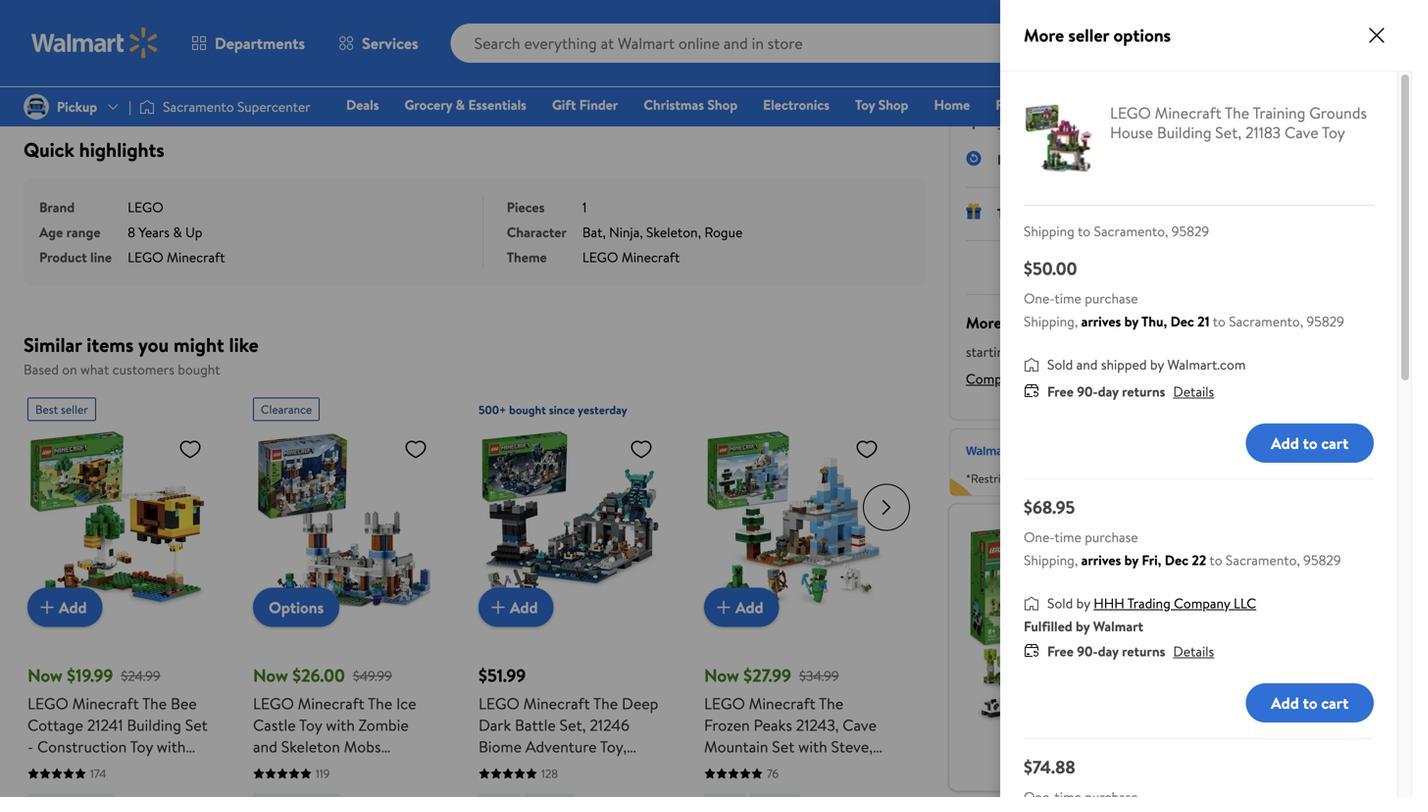 Task type: describe. For each thing, give the bounding box(es) containing it.
get
[[1041, 439, 1063, 458]]

add to cart image
[[712, 596, 736, 620]]

house inside lego minecraft the training grounds house building set, 21183 cave toy
[[1111, 122, 1154, 143]]

add button for $51.99
[[479, 588, 554, 627]]

lego inside lego minecraft the training grounds house building set, 21183 cave toy
[[1111, 102, 1152, 124]]

years
[[139, 223, 170, 242]]

creeper,
[[704, 758, 764, 779]]

seller for best seller
[[61, 401, 88, 418]]

set, for lego
[[1216, 122, 1242, 143]]

similar
[[24, 331, 82, 359]]

3+ day shipping
[[1193, 701, 1272, 717]]

details button for 22
[[1174, 642, 1215, 661]]

one debit
[[1230, 95, 1296, 114]]

gift for gift finder
[[552, 95, 576, 114]]

next slide for similar items you might like list image
[[863, 484, 910, 531]]

& inside "now $27.99 $34.99 lego minecraft the frozen peaks 21243, cave mountain set with steve, creeper, goat figures & accessories, icy biome"
[[858, 758, 869, 779]]

174
[[90, 766, 106, 782]]

day right 3+
[[1209, 701, 1227, 717]]

the inside lego minecraft the training grounds house building set, 21183 cave toy
[[1225, 102, 1250, 124]]

fri,
[[1142, 551, 1162, 570]]

cart for one-time purchase shipping, arrives by thu, dec 21 to sacramento, 95829
[[1322, 432, 1349, 454]]

128
[[542, 766, 558, 782]]

now $27.99 $34.99 lego minecraft the frozen peaks 21243, cave mountain set with steve, creeper, goat figures & accessories, icy biome
[[704, 664, 884, 798]]

home
[[934, 95, 970, 114]]

with inside now $39.99 $49.99 lego minecraft the panda haven toy house with animals 21245
[[1294, 593, 1320, 612]]

lego minecraft the panda haven toy house with animals 21245 image
[[965, 521, 1173, 728]]

by down "cards" at the right top of the page
[[1101, 115, 1115, 134]]

bought inside similar items you might like based on what customers bought
[[178, 360, 220, 379]]

21186
[[310, 758, 346, 779]]

icy
[[792, 779, 811, 798]]

shipping
[[1024, 222, 1075, 241]]

toy shop link
[[847, 94, 918, 115]]

sacramento, inside one-time purchase shipping, arrives by thu, dec 21 to sacramento, 95829
[[1229, 312, 1304, 331]]

the for $27.99
[[819, 693, 844, 715]]

seller for more seller options (5) starting from $68.95 compare all sellers
[[1006, 312, 1042, 333]]

and inside now $19.99 $24.99 lego minecraft the bee cottage 21241 building set - construction toy with buildable house, farm, baby zombie, and an
[[122, 779, 146, 798]]

with inside now $26.00 $49.99 lego minecraft the ice castle toy with zombie and skeleton mobs figures, 21186 birthday gift idea for kids, boys
[[326, 715, 355, 736]]

lego inside $51.99 lego minecraft the deep dark battle set, 21246 biome adventure toy, ancient city with warden figure, exploding tow
[[479, 693, 520, 715]]

free for one-time purchase shipping, arrives by thu, dec 21 to sacramento, 95829
[[1048, 382, 1074, 401]]

walmart.com inside more seller options dialog
[[1168, 355, 1246, 374]]

exploding
[[530, 779, 596, 798]]

with inside now $19.99 $24.99 lego minecraft the bee cottage 21241 building set - construction toy with buildable house, farm, baby zombie, and an
[[157, 736, 186, 758]]

haven
[[1189, 593, 1227, 612]]

bat,
[[583, 223, 606, 242]]

add to cart image for now
[[35, 596, 59, 620]]

lego minecraft the ice castle toy with zombie and skeleton mobs figures, 21186 birthday gift idea for kids, boys and girls ages 8 plus image
[[253, 429, 436, 612]]

deals
[[346, 95, 379, 114]]

compare all sellers button
[[966, 369, 1078, 388]]

add to cart button for one-time purchase shipping, arrives by thu, dec 21 to sacramento, 95829
[[1246, 424, 1374, 463]]

fulfilled by walmart
[[1024, 617, 1144, 636]]

sacramento, inside sacramento, 95829 change arrives by thu, dec 21
[[966, 38, 1041, 57]]

brand
[[39, 198, 75, 217]]

buildable
[[27, 758, 89, 779]]

house,
[[93, 758, 140, 779]]

add up "$19.99"
[[59, 597, 87, 618]]

quick
[[24, 136, 74, 163]]

christmas shop
[[644, 95, 738, 114]]

list
[[1092, 259, 1110, 278]]

by inside one-time purchase shipping, arrives by thu, dec 21 to sacramento, 95829
[[1125, 312, 1139, 331]]

dec for arrives by thu, dec 21
[[1171, 312, 1195, 331]]

lego inside now $26.00 $49.99 lego minecraft the ice castle toy with zombie and skeleton mobs figures, 21186 birthday gift idea for kids, boys
[[253, 693, 294, 715]]

21 inside sacramento, 95829 change arrives by thu, dec 21
[[1068, 65, 1079, 82]]

the for $26.00
[[368, 693, 393, 715]]

what
[[80, 360, 109, 379]]

returns for thu,
[[1122, 382, 1166, 401]]

item
[[1025, 204, 1052, 223]]

range
[[66, 223, 101, 242]]

day right sellers
[[1098, 382, 1119, 401]]

1 horizontal spatial shipping
[[1229, 701, 1272, 717]]

sold for sold and shipped by
[[1048, 355, 1074, 374]]

debit
[[1263, 95, 1296, 114]]

& inside 8 years & up product line
[[173, 223, 182, 242]]

lego inside now $39.99 $49.99 lego minecraft the panda haven toy house with animals 21245
[[1189, 572, 1225, 591]]

age
[[39, 223, 63, 242]]

add to cart button for one-time purchase shipping, arrives by fri, dec 22 to sacramento, 95829
[[1246, 684, 1374, 723]]

line
[[90, 248, 112, 267]]

trial
[[1163, 470, 1183, 487]]

theme
[[507, 248, 547, 267]]

Search search field
[[451, 24, 1079, 63]]

0 vertical spatial walmart.com
[[1118, 115, 1196, 134]]

sacramento, inside one-time purchase shipping, arrives by fri, dec 22 to sacramento, 95829
[[1226, 551, 1301, 570]]

lego down bat,
[[583, 248, 619, 267]]

ancient
[[479, 758, 532, 779]]

add down delivery
[[1272, 692, 1300, 714]]

registry
[[1154, 95, 1204, 114]]

21246
[[590, 715, 630, 736]]

set inside "now $27.99 $34.99 lego minecraft the frozen peaks 21243, cave mountain set with steve, creeper, goat figures & accessories, icy biome"
[[772, 736, 795, 758]]

from
[[1015, 342, 1045, 361]]

now for $26.00
[[253, 664, 288, 688]]

3+
[[1193, 701, 1206, 717]]

castle
[[253, 715, 296, 736]]

16 button
[[1334, 20, 1400, 67]]

95829 inside one-time purchase shipping, arrives by fri, dec 22 to sacramento, 95829
[[1304, 551, 1342, 570]]

day up 'is'
[[1048, 150, 1069, 169]]

grocery & essentials link
[[396, 94, 536, 115]]

add to cart for one-time purchase shipping, arrives by thu, dec 21 to sacramento, 95829
[[1272, 432, 1349, 454]]

and down fashion
[[1027, 115, 1048, 134]]

lego age range
[[39, 198, 164, 242]]

goat
[[767, 758, 801, 779]]

delivery,
[[1094, 439, 1145, 458]]

one debit link
[[1221, 94, 1305, 115]]

for
[[315, 779, 336, 798]]

3 add button from the left
[[704, 588, 780, 627]]

the for $39.99
[[1290, 572, 1311, 591]]

options for more seller options (5) starting from $68.95 compare all sellers
[[1046, 312, 1097, 333]]

shipping inside banner
[[1148, 439, 1199, 458]]

thu, inside one-time purchase shipping, arrives by thu, dec 21 to sacramento, 95829
[[1142, 312, 1168, 331]]

0 vertical spatial sold and shipped by walmart.com
[[998, 115, 1196, 134]]

the for $19.99
[[142, 693, 167, 715]]

free 90-day returns details for thu,
[[1048, 382, 1215, 401]]

95829 inside one-time purchase shipping, arrives by thu, dec 21 to sacramento, 95829
[[1307, 312, 1345, 331]]

day down walmart
[[1098, 642, 1119, 661]]

more for more seller options (5) starting from $68.95 compare all sellers
[[966, 312, 1002, 333]]

returns for fri,
[[1122, 642, 1166, 661]]

now for $39.99
[[1189, 542, 1224, 567]]

add to favorites list, lego minecraft the frozen peaks 21243, cave mountain set with steve, creeper, goat figures & accessories, icy biome toy for kids age 8 plus years old image
[[855, 437, 879, 462]]

add up $27.99
[[736, 597, 764, 618]]

toy shop
[[856, 95, 909, 114]]

8
[[128, 223, 135, 242]]

warden
[[600, 758, 652, 779]]

bee
[[171, 693, 197, 715]]

119
[[316, 766, 330, 782]]

shipping, for one-time purchase shipping, arrives by fri, dec 22 to sacramento, 95829
[[1024, 551, 1078, 570]]

by inside sacramento, 95829 change arrives by thu, dec 21
[[1005, 65, 1017, 82]]

lego minecraft for years
[[128, 248, 225, 267]]

dark
[[479, 715, 511, 736]]

add button for now
[[27, 588, 103, 627]]

0 vertical spatial returns
[[1072, 150, 1116, 169]]

ninja,
[[609, 223, 643, 242]]

toy right electronics
[[856, 95, 875, 114]]

items
[[87, 331, 134, 359]]

21243,
[[796, 715, 839, 736]]

lego minecraft the frozen peaks 21243, cave mountain set with steve, creeper, goat figures & accessories, icy biome toy for kids age 8 plus years old image
[[704, 429, 887, 612]]

is
[[1055, 204, 1065, 223]]

arrives for arrives by fri, dec 22
[[1082, 551, 1122, 570]]

1 vertical spatial free
[[1140, 470, 1161, 487]]

thu, inside sacramento, 95829 change arrives by thu, dec 21
[[1020, 65, 1042, 82]]

arrives for arrives by thu, dec 21
[[1082, 312, 1122, 331]]

hhh
[[1094, 594, 1125, 613]]

character
[[507, 223, 567, 242]]

get free delivery, shipping and more*
[[1041, 439, 1265, 458]]

trading
[[1128, 594, 1171, 613]]

one- for one-time purchase shipping, arrives by fri, dec 22 to sacramento, 95829
[[1024, 528, 1055, 547]]

sacramento, 95829 change arrives by thu, dec 21
[[966, 38, 1136, 82]]

farm,
[[144, 758, 182, 779]]

(5)
[[1101, 312, 1120, 333]]

since
[[549, 402, 575, 418]]

more seller options dialog
[[1001, 0, 1413, 798]]

gift
[[1068, 204, 1090, 223]]

90- for one-time purchase shipping, arrives by fri, dec 22 to sacramento, 95829
[[1077, 642, 1098, 661]]

add to cart for one-time purchase shipping, arrives by fri, dec 22 to sacramento, 95829
[[1272, 692, 1349, 714]]

toy inside now $39.99 $49.99 lego minecraft the panda haven toy house with animals 21245
[[1230, 593, 1250, 612]]

add to list button
[[1018, 259, 1110, 278]]

cottage
[[27, 715, 83, 736]]

lego minecraft for ninja,
[[583, 248, 680, 267]]

biome
[[479, 736, 522, 758]]

0 horizontal spatial free
[[1066, 439, 1091, 458]]

cave for minecraft
[[1285, 122, 1319, 143]]

walmart image
[[31, 27, 159, 59]]

product group containing $51.99
[[479, 390, 661, 798]]

animals
[[1323, 593, 1369, 612]]

one
[[1230, 95, 1259, 114]]

1 vertical spatial bought
[[509, 402, 546, 418]]

home link
[[926, 94, 979, 115]]

arrives
[[966, 65, 1003, 82]]

shop for toy shop
[[879, 95, 909, 114]]

skeleton,
[[647, 223, 701, 242]]

0 vertical spatial sold
[[998, 115, 1024, 134]]

start 30-day free trial
[[1074, 470, 1183, 487]]

76
[[767, 766, 779, 782]]

similar items you might like based on what customers bought
[[24, 331, 259, 379]]

8 years & up product line
[[39, 223, 202, 267]]

christmas shop link
[[635, 94, 747, 115]]

product group containing now $27.99
[[704, 390, 887, 798]]

fashion
[[996, 95, 1041, 114]]

walmart+ link
[[1313, 94, 1389, 115]]

building inside lego minecraft the training grounds house building set, 21183 cave toy
[[1158, 122, 1212, 143]]

starting
[[966, 342, 1012, 361]]

gift inside now $26.00 $49.99 lego minecraft the ice castle toy with zombie and skeleton mobs figures, 21186 birthday gift idea for kids, boys
[[253, 779, 280, 798]]



Task type: vqa. For each thing, say whether or not it's contained in the screenshot.
right options
yes



Task type: locate. For each thing, give the bounding box(es) containing it.
now for $19.99
[[27, 664, 63, 688]]

30-
[[1102, 470, 1119, 487]]

0 horizontal spatial house
[[1111, 122, 1154, 143]]

1 vertical spatial details button
[[1174, 642, 1215, 661]]

0 vertical spatial &
[[456, 95, 465, 114]]

options inside more seller options (5) starting from $68.95 compare all sellers
[[1046, 312, 1097, 333]]

one- down apply
[[1024, 528, 1055, 547]]

& right grocery in the left top of the page
[[456, 95, 465, 114]]

shipping, inside one-time purchase shipping, arrives by fri, dec 22 to sacramento, 95829
[[1024, 551, 1078, 570]]

1 vertical spatial &
[[173, 223, 182, 242]]

0 vertical spatial cart
[[1322, 432, 1349, 454]]

now
[[1189, 542, 1224, 567], [27, 664, 63, 688], [253, 664, 288, 688], [704, 664, 740, 688]]

add to cart
[[1272, 432, 1349, 454], [1272, 692, 1349, 714]]

add down shipping
[[1049, 259, 1073, 278]]

now left "$19.99"
[[27, 664, 63, 688]]

1 vertical spatial $49.99
[[353, 666, 392, 686]]

close panel image
[[1366, 24, 1389, 47]]

1 lego minecraft from the left
[[128, 248, 225, 267]]

1 horizontal spatial shipped
[[1102, 355, 1147, 374]]

$49.99 inside now $39.99 $49.99 lego minecraft the panda haven toy house with animals 21245
[[1286, 545, 1325, 564]]

frozen
[[704, 715, 750, 736]]

toy,
[[600, 736, 627, 758]]

zombie
[[359, 715, 409, 736]]

0 vertical spatial cave
[[1285, 122, 1319, 143]]

1 free 90-day returns details from the top
[[1048, 382, 1215, 401]]

now inside "now $27.99 $34.99 lego minecraft the frozen peaks 21243, cave mountain set with steve, creeper, goat figures & accessories, icy biome"
[[704, 664, 740, 688]]

sold right all
[[1048, 355, 1074, 374]]

2 add to cart image from the left
[[487, 596, 510, 620]]

details
[[1174, 382, 1215, 401], [1174, 642, 1215, 661]]

options inside more seller options dialog
[[1114, 23, 1172, 48]]

more inside more seller options (5) starting from $68.95 compare all sellers
[[966, 312, 1002, 333]]

1 vertical spatial building
[[127, 715, 181, 736]]

0 horizontal spatial lego minecraft
[[128, 248, 225, 267]]

product group containing now $19.99
[[27, 390, 210, 798]]

0 horizontal spatial shop
[[708, 95, 738, 114]]

time down start
[[1055, 528, 1082, 547]]

add to favorites list, lego minecraft the deep dark battle set, 21246 biome adventure toy, ancient city with warden figure, exploding tower & treasure chest, for kids ages 8 years old and up image
[[630, 437, 653, 462]]

1 vertical spatial set,
[[560, 715, 586, 736]]

details button
[[1174, 382, 1215, 401], [1174, 642, 1215, 661]]

2 details button from the top
[[1174, 642, 1215, 661]]

1 add button from the left
[[27, 588, 103, 627]]

2 purchase from the top
[[1085, 528, 1139, 547]]

details button up get free delivery, shipping and more*
[[1174, 382, 1215, 401]]

0 horizontal spatial options
[[1046, 312, 1097, 333]]

bought left since
[[509, 402, 546, 418]]

one-
[[1024, 289, 1055, 308], [1024, 528, 1055, 547]]

building up farm,
[[127, 715, 181, 736]]

0 vertical spatial 90-
[[1027, 150, 1048, 169]]

dec inside sacramento, 95829 change arrives by thu, dec 21
[[1045, 65, 1065, 82]]

0 vertical spatial house
[[1111, 122, 1154, 143]]

add to cart image for $51.99
[[487, 596, 510, 620]]

shipped down (5)
[[1102, 355, 1147, 374]]

now inside now $19.99 $24.99 lego minecraft the bee cottage 21241 building set - construction toy with buildable house, farm, baby zombie, and an
[[27, 664, 63, 688]]

90- down fulfilled by walmart on the bottom of page
[[1077, 642, 1098, 661]]

1 horizontal spatial set,
[[1216, 122, 1242, 143]]

you
[[138, 331, 169, 359]]

free 90-day returns details for fri,
[[1048, 642, 1215, 661]]

0 horizontal spatial $49.99
[[353, 666, 392, 686]]

1 vertical spatial one-
[[1024, 528, 1055, 547]]

set, for $51.99
[[560, 715, 586, 736]]

registry link
[[1146, 94, 1213, 115]]

minecraft down skeleton, at the left top of the page
[[622, 248, 680, 267]]

1 shop from the left
[[708, 95, 738, 114]]

building inside now $19.99 $24.99 lego minecraft the bee cottage 21241 building set - construction toy with buildable house, farm, baby zombie, and an
[[127, 715, 181, 736]]

90- up item
[[1027, 150, 1048, 169]]

0 vertical spatial options
[[1114, 23, 1172, 48]]

lego minecraft the training grounds house building set, 21183 cave toy - image 5 of 8 image
[[33, 0, 148, 79]]

house inside now $39.99 $49.99 lego minecraft the panda haven toy house with animals 21245
[[1253, 593, 1291, 612]]

shipping,
[[1024, 312, 1078, 331], [1024, 551, 1078, 570]]

lego left the 'registry'
[[1111, 102, 1152, 124]]

21 right (5)
[[1198, 312, 1210, 331]]

lego inside the lego age range
[[128, 198, 164, 217]]

by down one-time purchase shipping, arrives by thu, dec 21 to sacramento, 95829
[[1151, 355, 1165, 374]]

1 horizontal spatial cave
[[1285, 122, 1319, 143]]

1 vertical spatial 21
[[1198, 312, 1210, 331]]

1 horizontal spatial $49.99
[[1286, 545, 1325, 564]]

free 90-day returns details
[[1048, 382, 1215, 401], [1048, 642, 1215, 661]]

free 90-day returns details up delivery,
[[1048, 382, 1215, 401]]

1 character
[[507, 198, 587, 242]]

the inside $51.99 lego minecraft the deep dark battle set, 21246 biome adventure toy, ancient city with warden figure, exploding tow
[[594, 693, 618, 715]]

minecraft down up
[[167, 248, 225, 267]]

now for $27.99
[[704, 664, 740, 688]]

purchase for thu,
[[1085, 289, 1139, 308]]

the
[[1225, 102, 1250, 124], [1290, 572, 1311, 591], [142, 693, 167, 715], [368, 693, 393, 715], [594, 693, 618, 715], [819, 693, 844, 715]]

time for arrives by thu, dec 21
[[1055, 289, 1082, 308]]

returns up get free delivery, shipping and more*
[[1122, 382, 1166, 401]]

birthday
[[350, 758, 407, 779]]

thu, right (5)
[[1142, 312, 1168, 331]]

2 vertical spatial free
[[1048, 642, 1074, 661]]

by left fri,
[[1125, 551, 1139, 570]]

add to cart right more*
[[1272, 432, 1349, 454]]

cave right 21243,
[[843, 715, 877, 736]]

product group
[[27, 390, 210, 798], [253, 390, 436, 798], [479, 390, 661, 798], [704, 390, 887, 798]]

1 cart from the top
[[1322, 432, 1349, 454]]

0 vertical spatial seller
[[1069, 23, 1110, 48]]

panda
[[1314, 572, 1350, 591]]

0 vertical spatial details button
[[1174, 382, 1215, 401]]

2 vertical spatial dec
[[1165, 551, 1189, 570]]

1 details from the top
[[1174, 382, 1215, 401]]

lego minecraft the training grounds house building set, 21183 cave toy
[[1111, 102, 1368, 143]]

toy right the castle
[[299, 715, 322, 736]]

1 horizontal spatial &
[[456, 95, 465, 114]]

2 cart from the top
[[1322, 692, 1349, 714]]

eligible
[[1093, 204, 1137, 223]]

2 shop from the left
[[879, 95, 909, 114]]

0 horizontal spatial add to cart image
[[35, 596, 59, 620]]

shipping, inside one-time purchase shipping, arrives by thu, dec 21 to sacramento, 95829
[[1024, 312, 1078, 331]]

might
[[174, 331, 224, 359]]

0 vertical spatial dec
[[1045, 65, 1065, 82]]

shop
[[708, 95, 738, 114], [879, 95, 909, 114]]

idea
[[284, 779, 312, 798]]

set inside now $19.99 $24.99 lego minecraft the bee cottage 21241 building set - construction toy with buildable house, farm, baby zombie, and an
[[185, 715, 208, 736]]

1 vertical spatial dec
[[1171, 312, 1195, 331]]

set, left 21246
[[560, 715, 586, 736]]

21245
[[1189, 613, 1224, 632]]

gifting made easy image
[[966, 203, 982, 219]]

2 one- from the top
[[1024, 528, 1055, 547]]

$68.95
[[1048, 342, 1087, 361]]

toy inside now $26.00 $49.99 lego minecraft the ice castle toy with zombie and skeleton mobs figures, 21186 birthday gift idea for kids, boys
[[299, 715, 322, 736]]

seller inside more seller options (5) starting from $68.95 compare all sellers
[[1006, 312, 1042, 333]]

0 vertical spatial purchase
[[1085, 289, 1139, 308]]

gift cards
[[1067, 95, 1129, 114]]

0 vertical spatial shipping,
[[1024, 312, 1078, 331]]

lego up 'mountain'
[[704, 693, 745, 715]]

house down "cards" at the right top of the page
[[1111, 122, 1154, 143]]

figures
[[805, 758, 854, 779]]

one- inside one-time purchase shipping, arrives by fri, dec 22 to sacramento, 95829
[[1024, 528, 1055, 547]]

free right all
[[1048, 382, 1074, 401]]

minecraft inside lego minecraft the training grounds house building set, 21183 cave toy
[[1155, 102, 1222, 124]]

and inside banner
[[1203, 439, 1225, 458]]

1 vertical spatial add to cart
[[1272, 692, 1349, 714]]

dec inside one-time purchase shipping, arrives by thu, dec 21 to sacramento, 95829
[[1171, 312, 1195, 331]]

1 horizontal spatial lego minecraft
[[583, 248, 680, 267]]

and inside now $26.00 $49.99 lego minecraft the ice castle toy with zombie and skeleton mobs figures, 21186 birthday gift idea for kids, boys
[[253, 736, 278, 758]]

sold for sold by
[[1048, 594, 1074, 613]]

add to favorites list, lego minecraft the ice castle toy with zombie and skeleton mobs figures, 21186 birthday gift idea for kids, boys and girls ages 8 plus image
[[404, 437, 428, 462]]

1 vertical spatial returns
[[1122, 382, 1166, 401]]

bought down might
[[178, 360, 220, 379]]

options for more seller options
[[1114, 23, 1172, 48]]

seller for more seller options
[[1069, 23, 1110, 48]]

0 horizontal spatial set,
[[560, 715, 586, 736]]

free left 'trial'
[[1140, 470, 1161, 487]]

and left skeleton
[[253, 736, 278, 758]]

options up $68.95
[[1046, 312, 1097, 333]]

the inside "now $27.99 $34.99 lego minecraft the frozen peaks 21243, cave mountain set with steve, creeper, goat figures & accessories, icy biome"
[[819, 693, 844, 715]]

and left more*
[[1203, 439, 1225, 458]]

0 vertical spatial one-
[[1024, 289, 1055, 308]]

minecraft up adventure
[[524, 693, 590, 715]]

time inside one-time purchase shipping, arrives by thu, dec 21 to sacramento, 95829
[[1055, 289, 1082, 308]]

product group containing now $26.00
[[253, 390, 436, 798]]

purchase inside one-time purchase shipping, arrives by thu, dec 21 to sacramento, 95829
[[1085, 289, 1139, 308]]

walmart.com down the 'registry'
[[1118, 115, 1196, 134]]

with down the panda
[[1294, 593, 1320, 612]]

0 vertical spatial free 90-day returns details
[[1048, 382, 1215, 401]]

walmart
[[1094, 617, 1144, 636]]

adventure
[[526, 736, 597, 758]]

lego inside now $19.99 $24.99 lego minecraft the bee cottage 21241 building set - construction toy with buildable house, farm, baby zombie, and an
[[27, 693, 69, 715]]

dec for arrives by fri, dec 22
[[1165, 551, 1189, 570]]

1 horizontal spatial options
[[1114, 23, 1172, 48]]

0 vertical spatial bought
[[178, 360, 220, 379]]

2 horizontal spatial gift
[[1067, 95, 1091, 114]]

0 vertical spatial shipped
[[1052, 115, 1097, 134]]

1 vertical spatial 90-
[[1077, 382, 1098, 401]]

by right fulfilled
[[1076, 617, 1090, 636]]

returns down walmart
[[1122, 642, 1166, 661]]

customers
[[113, 360, 175, 379]]

now left $27.99
[[704, 664, 740, 688]]

2 vertical spatial sold
[[1048, 594, 1074, 613]]

cave inside lego minecraft the training grounds house building set, 21183 cave toy
[[1285, 122, 1319, 143]]

dec
[[1045, 65, 1065, 82], [1171, 312, 1195, 331], [1165, 551, 1189, 570]]

the inside now $26.00 $49.99 lego minecraft the ice castle toy with zombie and skeleton mobs figures, 21186 birthday gift idea for kids, boys
[[368, 693, 393, 715]]

sold up fulfilled
[[1048, 594, 1074, 613]]

set, inside lego minecraft the training grounds house building set, 21183 cave toy
[[1216, 122, 1242, 143]]

shipping, for one-time purchase shipping, arrives by thu, dec 21 to sacramento, 95829
[[1024, 312, 1078, 331]]

set up 76
[[772, 736, 795, 758]]

minecraft inside "now $27.99 $34.99 lego minecraft the frozen peaks 21243, cave mountain set with steve, creeper, goat figures & accessories, icy biome"
[[749, 693, 816, 715]]

1 details button from the top
[[1174, 382, 1215, 401]]

shipped inside more seller options dialog
[[1102, 355, 1147, 374]]

cave down debit
[[1285, 122, 1319, 143]]

add right more*
[[1272, 432, 1300, 454]]

2 horizontal spatial &
[[858, 758, 869, 779]]

details for 22
[[1174, 642, 1215, 661]]

2 add to cart button from the top
[[1246, 684, 1374, 723]]

dec inside one-time purchase shipping, arrives by fri, dec 22 to sacramento, 95829
[[1165, 551, 1189, 570]]

0 horizontal spatial shipped
[[1052, 115, 1097, 134]]

0 vertical spatial 21
[[1068, 65, 1079, 82]]

now $19.99 $24.99 lego minecraft the bee cottage 21241 building set - construction toy with buildable house, farm, baby zombie, and an
[[27, 664, 208, 798]]

toy down walmart+ link
[[1323, 122, 1346, 143]]

1 horizontal spatial house
[[1253, 593, 1291, 612]]

*restrictions apply
[[966, 470, 1062, 487]]

arrives inside one-time purchase shipping, arrives by thu, dec 21 to sacramento, 95829
[[1082, 312, 1122, 331]]

cart
[[1322, 432, 1349, 454], [1322, 692, 1349, 714]]

0 vertical spatial arrives
[[1082, 312, 1122, 331]]

2 vertical spatial seller
[[61, 401, 88, 418]]

toy inside lego minecraft the training grounds house building set, 21183 cave toy
[[1323, 122, 1346, 143]]

free
[[1066, 439, 1091, 458], [1140, 470, 1161, 487]]

time inside one-time purchase shipping, arrives by fri, dec 22 to sacramento, 95829
[[1055, 528, 1082, 547]]

0 vertical spatial free
[[1066, 439, 1091, 458]]

1 one- from the top
[[1024, 289, 1055, 308]]

walmart.com down one-time purchase shipping, arrives by thu, dec 21 to sacramento, 95829
[[1168, 355, 1246, 374]]

0 vertical spatial building
[[1158, 122, 1212, 143]]

1 product group from the left
[[27, 390, 210, 798]]

shipping to sacramento, 95829
[[1024, 222, 1210, 241]]

1 horizontal spatial more
[[1024, 23, 1065, 48]]

add to favorites list, lego minecraft the bee cottage 21241 building set - construction toy with buildable house, farm, baby zombie, and animal figures, game inspired birthday gift idea for boys and girls ages 8 image
[[179, 437, 202, 462]]

sold and shipped by walmart.com inside more seller options dialog
[[1048, 355, 1246, 374]]

toy inside now $19.99 $24.99 lego minecraft the bee cottage 21241 building set - construction toy with buildable house, farm, baby zombie, and an
[[130, 736, 153, 758]]

1 horizontal spatial gift
[[552, 95, 576, 114]]

1 add to cart button from the top
[[1246, 424, 1374, 463]]

1 shipping, from the top
[[1024, 312, 1078, 331]]

quick highlights
[[24, 136, 164, 163]]

shop left home
[[879, 95, 909, 114]]

arrives up hhh
[[1082, 551, 1122, 570]]

& right figures
[[858, 758, 869, 779]]

day down delivery,
[[1119, 470, 1137, 487]]

sold down fashion
[[998, 115, 1024, 134]]

change button
[[1090, 38, 1136, 57]]

0 horizontal spatial seller
[[61, 401, 88, 418]]

$26.00
[[292, 664, 345, 688]]

minecraft
[[1155, 102, 1222, 124], [167, 248, 225, 267], [622, 248, 680, 267], [1228, 572, 1287, 591], [72, 693, 139, 715], [298, 693, 365, 715], [524, 693, 590, 715], [749, 693, 816, 715]]

one- down add to list button
[[1024, 289, 1055, 308]]

grocery & essentials
[[405, 95, 527, 114]]

sold and shipped by walmart.com down (5)
[[1048, 355, 1246, 374]]

1 horizontal spatial add button
[[479, 588, 554, 627]]

purchase for fri,
[[1085, 528, 1139, 547]]

90- for one-time purchase shipping, arrives by thu, dec 21 to sacramento, 95829
[[1077, 382, 1098, 401]]

time for arrives by fri, dec 22
[[1055, 528, 1082, 547]]

2 shipping, from the top
[[1024, 551, 1078, 570]]

details up get free delivery, shipping and more*
[[1174, 382, 1215, 401]]

next image image
[[81, 97, 97, 112]]

add
[[1049, 259, 1073, 278], [1272, 432, 1300, 454], [59, 597, 87, 618], [510, 597, 538, 618], [736, 597, 764, 618], [1272, 692, 1300, 714]]

seller up from on the right
[[1006, 312, 1042, 333]]

& left up
[[173, 223, 182, 242]]

minecraft inside now $26.00 $49.99 lego minecraft the ice castle toy with zombie and skeleton mobs figures, 21186 birthday gift idea for kids, boys
[[298, 693, 365, 715]]

the inside now $19.99 $24.99 lego minecraft the bee cottage 21241 building set - construction toy with buildable house, farm, baby zombie, and an
[[142, 693, 167, 715]]

2 arrives from the top
[[1082, 551, 1122, 570]]

free up this
[[998, 150, 1024, 169]]

details for 21
[[1174, 382, 1215, 401]]

lego inside "now $27.99 $34.99 lego minecraft the frozen peaks 21243, cave mountain set with steve, creeper, goat figures & accessories, icy biome"
[[704, 693, 745, 715]]

$49.99 inside now $26.00 $49.99 lego minecraft the ice castle toy with zombie and skeleton mobs figures, 21186 birthday gift idea for kids, boys
[[353, 666, 392, 686]]

steve,
[[831, 736, 873, 758]]

2 add button from the left
[[479, 588, 554, 627]]

500+
[[479, 402, 506, 418]]

1 vertical spatial free 90-day returns details
[[1048, 642, 1215, 661]]

with inside "now $27.99 $34.99 lego minecraft the frozen peaks 21243, cave mountain set with steve, creeper, goat figures & accessories, icy biome"
[[799, 736, 828, 758]]

0 horizontal spatial bought
[[178, 360, 220, 379]]

0 vertical spatial free
[[998, 150, 1024, 169]]

set, inside $51.99 lego minecraft the deep dark battle set, 21246 biome adventure toy, ancient city with warden figure, exploding tow
[[560, 715, 586, 736]]

walmart plus image
[[966, 439, 1025, 462]]

2 lego minecraft from the left
[[583, 248, 680, 267]]

with down bee
[[157, 736, 186, 758]]

product
[[39, 248, 87, 267]]

thu,
[[1020, 65, 1042, 82], [1142, 312, 1168, 331]]

cart for one-time purchase shipping, arrives by fri, dec 22 to sacramento, 95829
[[1322, 692, 1349, 714]]

0 horizontal spatial gift
[[253, 779, 280, 798]]

grocery
[[405, 95, 453, 114]]

1 vertical spatial house
[[1253, 593, 1291, 612]]

ice
[[396, 693, 416, 715]]

set, down the one
[[1216, 122, 1242, 143]]

toy right haven
[[1230, 593, 1250, 612]]

by right (5)
[[1125, 312, 1139, 331]]

2 product group from the left
[[253, 390, 436, 798]]

1 arrives from the top
[[1082, 312, 1122, 331]]

21 inside one-time purchase shipping, arrives by thu, dec 21 to sacramento, 95829
[[1198, 312, 1210, 331]]

with right city at the left
[[567, 758, 596, 779]]

based
[[24, 360, 59, 379]]

free right get
[[1066, 439, 1091, 458]]

0 vertical spatial shipping
[[1148, 439, 1199, 458]]

1 vertical spatial seller
[[1006, 312, 1042, 333]]

2 vertical spatial returns
[[1122, 642, 1166, 661]]

with left zombie
[[326, 715, 355, 736]]

1 vertical spatial free
[[1048, 382, 1074, 401]]

1 add to cart image from the left
[[35, 596, 59, 620]]

dec left 22
[[1165, 551, 1189, 570]]

free for one-time purchase shipping, arrives by fri, dec 22 to sacramento, 95829
[[1048, 642, 1074, 661]]

details button for 21
[[1174, 382, 1215, 401]]

1 horizontal spatial set
[[772, 736, 795, 758]]

1 vertical spatial shipping,
[[1024, 551, 1078, 570]]

bought
[[178, 360, 220, 379], [509, 402, 546, 418]]

more inside more seller options dialog
[[1024, 23, 1065, 48]]

one-time purchase shipping, arrives by fri, dec 22 to sacramento, 95829
[[1024, 528, 1342, 570]]

peaks
[[754, 715, 793, 736]]

1 horizontal spatial building
[[1158, 122, 1212, 143]]

1 time from the top
[[1055, 289, 1082, 308]]

$49.99 up zombie
[[353, 666, 392, 686]]

1 vertical spatial time
[[1055, 528, 1082, 547]]

now inside now $26.00 $49.99 lego minecraft the ice castle toy with zombie and skeleton mobs figures, 21186 birthday gift idea for kids, boys
[[253, 664, 288, 688]]

1 vertical spatial thu,
[[1142, 312, 1168, 331]]

2 details from the top
[[1174, 642, 1215, 661]]

purchase down 30-
[[1085, 528, 1139, 547]]

details button down 21245
[[1174, 642, 1215, 661]]

gift left finder
[[552, 95, 576, 114]]

minecraft left the one
[[1155, 102, 1222, 124]]

1 vertical spatial shipping
[[1229, 701, 1272, 717]]

0 vertical spatial add to cart button
[[1246, 424, 1374, 463]]

now left $39.99
[[1189, 542, 1224, 567]]

cave inside "now $27.99 $34.99 lego minecraft the frozen peaks 21243, cave mountain set with steve, creeper, goat figures & accessories, icy biome"
[[843, 715, 877, 736]]

$49.99 for $26.00
[[353, 666, 392, 686]]

thu, up fashion link
[[1020, 65, 1042, 82]]

0 horizontal spatial more
[[966, 312, 1002, 333]]

add to cart image
[[35, 596, 59, 620], [487, 596, 510, 620]]

minecraft down $27.99
[[749, 693, 816, 715]]

options
[[269, 597, 324, 619]]

1 horizontal spatial thu,
[[1142, 312, 1168, 331]]

on
[[62, 360, 77, 379]]

21
[[1068, 65, 1079, 82], [1198, 312, 1210, 331]]

1 horizontal spatial bought
[[509, 402, 546, 418]]

shipping, up $68.95
[[1024, 312, 1078, 331]]

0 horizontal spatial thu,
[[1020, 65, 1042, 82]]

free down fulfilled
[[1048, 642, 1074, 661]]

1 vertical spatial arrives
[[1082, 551, 1122, 570]]

cave for $27.99
[[843, 715, 877, 736]]

options link
[[253, 588, 340, 627]]

gift cards link
[[1058, 94, 1138, 115]]

get free delivery, shipping and more* banner
[[950, 428, 1389, 497]]

dec right (5)
[[1171, 312, 1195, 331]]

with
[[1294, 593, 1320, 612], [326, 715, 355, 736], [157, 736, 186, 758], [799, 736, 828, 758], [567, 758, 596, 779]]

shipping, up fulfilled
[[1024, 551, 1078, 570]]

2 vertical spatial &
[[858, 758, 869, 779]]

$49.99 up the panda
[[1286, 545, 1325, 564]]

and inside more seller options dialog
[[1077, 355, 1098, 374]]

90-
[[1027, 150, 1048, 169], [1077, 382, 1098, 401], [1077, 642, 1098, 661]]

1 vertical spatial cart
[[1322, 692, 1349, 714]]

seller inside more seller options dialog
[[1069, 23, 1110, 48]]

figure,
[[479, 779, 526, 798]]

1 horizontal spatial seller
[[1006, 312, 1042, 333]]

2 free 90-day returns details from the top
[[1048, 642, 1215, 661]]

0 vertical spatial more
[[1024, 23, 1065, 48]]

free 90-day returns
[[998, 150, 1116, 169]]

add up $51.99
[[510, 597, 538, 618]]

95829
[[1045, 38, 1083, 57], [1172, 222, 1210, 241], [1307, 312, 1345, 331], [1304, 551, 1342, 570]]

learn
[[1145, 204, 1178, 223]]

the inside now $39.99 $49.99 lego minecraft the panda haven toy house with animals 21245
[[1290, 572, 1311, 591]]

house down $39.99
[[1253, 593, 1291, 612]]

minecraft inside now $39.99 $49.99 lego minecraft the panda haven toy house with animals 21245
[[1228, 572, 1287, 591]]

2 horizontal spatial add button
[[704, 588, 780, 627]]

purchase inside one-time purchase shipping, arrives by fri, dec 22 to sacramento, 95829
[[1085, 528, 1139, 547]]

shipped down gift cards
[[1052, 115, 1097, 134]]

add button up $51.99
[[479, 588, 554, 627]]

now inside now $39.99 $49.99 lego minecraft the panda haven toy house with animals 21245
[[1189, 542, 1224, 567]]

minecraft down $26.00
[[298, 693, 365, 715]]

1 add to cart from the top
[[1272, 432, 1349, 454]]

construction
[[37, 736, 127, 758]]

1 horizontal spatial add to cart image
[[487, 596, 510, 620]]

sold by hhh trading company llc
[[1048, 594, 1257, 613]]

by right arrives
[[1005, 65, 1017, 82]]

2 horizontal spatial seller
[[1069, 23, 1110, 48]]

1 vertical spatial purchase
[[1085, 528, 1139, 547]]

shop for christmas shop
[[708, 95, 738, 114]]

dec up fashion link
[[1045, 65, 1065, 82]]

&
[[456, 95, 465, 114], [173, 223, 182, 242], [858, 758, 869, 779]]

21 up gift cards
[[1068, 65, 1079, 82]]

3 product group from the left
[[479, 390, 661, 798]]

one- inside one-time purchase shipping, arrives by thu, dec 21 to sacramento, 95829
[[1024, 289, 1055, 308]]

seller
[[1069, 23, 1110, 48], [1006, 312, 1042, 333], [61, 401, 88, 418]]

lego minecraft the deep dark battle set, 21246 biome adventure toy, ancient city with warden figure, exploding tower & treasure chest, for kids ages 8 years old and up image
[[479, 429, 661, 612]]

arrives up $68.95
[[1082, 312, 1122, 331]]

gift for gift cards
[[1067, 95, 1091, 114]]

returns down gift cards
[[1072, 150, 1116, 169]]

by inside one-time purchase shipping, arrives by fri, dec 22 to sacramento, 95829
[[1125, 551, 1139, 570]]

to inside one-time purchase shipping, arrives by thu, dec 21 to sacramento, 95829
[[1213, 312, 1226, 331]]

finder
[[580, 95, 618, 114]]

one- for one-time purchase shipping, arrives by thu, dec 21 to sacramento, 95829
[[1024, 289, 1055, 308]]

2 add to cart from the top
[[1272, 692, 1349, 714]]

4 product group from the left
[[704, 390, 887, 798]]

1 purchase from the top
[[1085, 289, 1139, 308]]

0 vertical spatial set,
[[1216, 122, 1242, 143]]

0 horizontal spatial cave
[[843, 715, 877, 736]]

up
[[185, 223, 202, 242]]

minecraft inside now $19.99 $24.99 lego minecraft the bee cottage 21241 building set - construction toy with buildable house, farm, baby zombie, and an
[[72, 693, 139, 715]]

kids,
[[339, 779, 371, 798]]

1 vertical spatial sold
[[1048, 355, 1074, 374]]

time down add to list button
[[1055, 289, 1082, 308]]

change
[[1090, 38, 1136, 57]]

cave
[[1285, 122, 1319, 143], [843, 715, 877, 736]]

0 vertical spatial $49.99
[[1286, 545, 1325, 564]]

minecraft up llc
[[1228, 572, 1287, 591]]

1 vertical spatial details
[[1174, 642, 1215, 661]]

deep
[[622, 693, 659, 715]]

with inside $51.99 lego minecraft the deep dark battle set, 21246 biome adventure toy, ancient city with warden figure, exploding tow
[[567, 758, 596, 779]]

Walmart Site-Wide search field
[[451, 24, 1079, 63]]

day inside get free delivery, shipping and more* banner
[[1119, 470, 1137, 487]]

arrives inside one-time purchase shipping, arrives by fri, dec 22 to sacramento, 95829
[[1082, 551, 1122, 570]]

2 time from the top
[[1055, 528, 1082, 547]]

95829 inside sacramento, 95829 change arrives by thu, dec 21
[[1045, 38, 1083, 57]]

set left the castle
[[185, 715, 208, 736]]

more for more seller options
[[1024, 23, 1065, 48]]

0 horizontal spatial add button
[[27, 588, 103, 627]]

& inside grocery & essentials link
[[456, 95, 465, 114]]

by up fulfilled by walmart on the bottom of page
[[1077, 594, 1091, 613]]

$49.99 for $39.99
[[1286, 545, 1325, 564]]

lego minecraft the bee cottage 21241 building set - construction toy with buildable house, farm, baby zombie, and animal figures, game inspired birthday gift idea for boys and girls ages 8 image
[[27, 429, 210, 612]]

0 vertical spatial add to cart
[[1272, 432, 1349, 454]]

0 horizontal spatial shipping
[[1148, 439, 1199, 458]]

0 vertical spatial time
[[1055, 289, 1082, 308]]

deals link
[[338, 94, 388, 115]]

lego down years
[[128, 248, 164, 267]]

0 vertical spatial thu,
[[1020, 65, 1042, 82]]

accessories,
[[704, 779, 788, 798]]

minecraft inside $51.99 lego minecraft the deep dark battle set, 21246 biome adventure toy, ancient city with warden figure, exploding tow
[[524, 693, 590, 715]]

to inside one-time purchase shipping, arrives by fri, dec 22 to sacramento, 95829
[[1210, 551, 1223, 570]]

all
[[1025, 369, 1038, 388]]

0 horizontal spatial set
[[185, 715, 208, 736]]

more left change button
[[1024, 23, 1065, 48]]

1 vertical spatial shipped
[[1102, 355, 1147, 374]]



